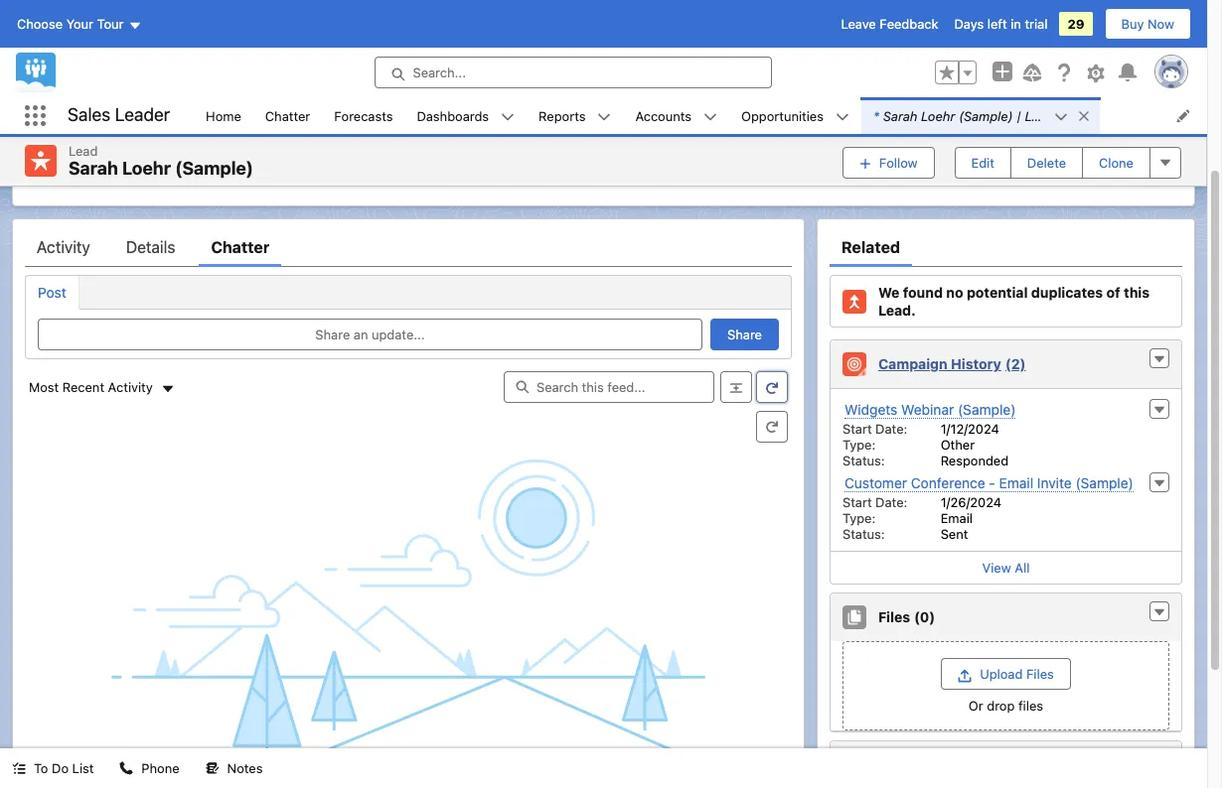 Task type: describe. For each thing, give the bounding box(es) containing it.
choose your tour
[[17, 16, 124, 32]]

Search this feed... search field
[[504, 372, 714, 403]]

0 vertical spatial edit
[[564, 50, 588, 65]]

1 (800) 667-6389 link
[[111, 146, 241, 163]]

share an update...
[[315, 327, 425, 343]]

text default image inside reports list item
[[598, 110, 611, 124]]

make
[[624, 143, 656, 159]]

most recent activity button
[[29, 380, 179, 396]]

related tab panel
[[830, 267, 1182, 789]]

type: for customer conference - email invite (sample)
[[843, 511, 876, 527]]

share for share an update...
[[315, 327, 350, 343]]

responded
[[941, 453, 1009, 469]]

post tab list
[[25, 275, 792, 310]]

conference
[[911, 475, 985, 492]]

leads.
[[716, 85, 753, 100]]

1 vertical spatial chatter link
[[211, 228, 270, 267]]

info@salesforce.com
[[111, 116, 244, 133]]

leave feedback
[[841, 16, 938, 32]]

related
[[842, 239, 900, 256]]

1/12/2024
[[941, 421, 999, 437]]

notes button
[[193, 749, 275, 789]]

1 vertical spatial contact
[[688, 123, 735, 139]]

title
[[29, 87, 53, 102]]

sent
[[941, 527, 968, 543]]

potential
[[967, 284, 1028, 301]]

post link
[[26, 276, 79, 309]]

leave
[[841, 16, 876, 32]]

buy now
[[1121, 16, 1174, 32]]

do
[[52, 761, 69, 777]]

we
[[878, 284, 900, 301]]

save
[[624, 123, 653, 139]]

out?
[[1090, 143, 1117, 159]]

plan
[[671, 143, 697, 159]]

tour
[[97, 16, 124, 32]]

0 horizontal spatial your
[[624, 163, 651, 179]]

accounts list item
[[623, 97, 729, 134]]

text default image inside phone button
[[120, 762, 134, 776]]

customer
[[844, 475, 907, 492]]

|
[[1017, 108, 1021, 124]]

what's
[[1121, 143, 1164, 159]]

edit inside button
[[971, 155, 994, 171]]

tab list containing activity
[[25, 228, 792, 267]]

opportunities link
[[729, 97, 836, 134]]

type: for widgets webinar (sample)
[[843, 437, 876, 453]]

home link
[[194, 97, 253, 134]]

reports link
[[527, 97, 598, 134]]

view all
[[982, 560, 1030, 576]]

edit button
[[954, 147, 1011, 179]]

files
[[1018, 699, 1043, 714]]

1 vertical spatial email
[[999, 475, 1033, 492]]

status: for customer conference - email invite (sample)
[[843, 527, 885, 543]]

sales leader
[[68, 105, 170, 125]]

you
[[1026, 143, 1048, 159]]

6389
[[206, 146, 241, 163]]

-
[[989, 475, 995, 492]]

0 horizontal spatial the
[[755, 103, 775, 119]]

loehr for sarah loehr (sample)
[[122, 158, 171, 179]]

many
[[929, 143, 962, 159]]

chatter inside list
[[265, 108, 310, 124]]

2 vertical spatial email
[[941, 511, 973, 527]]

times
[[966, 143, 999, 159]]

0 vertical spatial contact
[[684, 103, 731, 119]]

details link
[[126, 228, 175, 267]]

buy
[[1121, 16, 1144, 32]]

lead inside lead sarah loehr (sample)
[[69, 143, 98, 159]]

reports list item
[[527, 97, 623, 134]]

sales
[[68, 105, 111, 125]]

text default image inside related tab panel
[[1153, 606, 1166, 620]]

1 horizontal spatial your
[[721, 143, 748, 159]]

1 horizontal spatial files
[[1026, 667, 1054, 683]]

667-
[[175, 146, 206, 163]]

text default image inside to do list button
[[12, 762, 26, 776]]

sarah for sarah loehr (sample) | lead
[[883, 108, 918, 124]]

(sample) inside lead sarah loehr (sample)
[[175, 158, 253, 179]]

activity link
[[37, 228, 90, 267]]

dashboards list item
[[405, 97, 527, 134]]

forecasts
[[334, 108, 393, 124]]

campaign history (2)
[[878, 356, 1026, 373]]

29
[[1067, 16, 1084, 32]]

phone inside button
[[141, 761, 179, 777]]

to
[[812, 123, 825, 139]]

customer conference - email invite (sample) link
[[844, 475, 1134, 493]]

success
[[691, 48, 748, 65]]

lead sarah loehr (sample)
[[69, 143, 253, 179]]

view all link
[[831, 552, 1181, 584]]

0 horizontal spatial phone
[[29, 146, 64, 161]]

0 horizontal spatial for
[[668, 48, 687, 65]]

text default image inside notes button
[[205, 762, 219, 776]]

1 (800) 667-6389
[[124, 146, 241, 163]]

to do list
[[34, 761, 94, 777]]

dashboards
[[417, 108, 489, 124]]

will
[[1003, 143, 1023, 159]]

now
[[1148, 16, 1174, 32]]

qualify
[[600, 85, 645, 100]]

qualify promising leads. identify a contact for the lead save their contact information to the lead record make a plan for your outreach (for example, how many times will you reach out? what's your pitch?)
[[600, 85, 1164, 179]]

fields
[[54, 48, 94, 65]]

customer conference - email invite (sample)
[[844, 475, 1134, 492]]

guidance for success
[[600, 48, 748, 65]]

search...
[[413, 65, 466, 80]]

0 horizontal spatial activity
[[37, 239, 90, 256]]

to
[[34, 761, 48, 777]]

search... button
[[374, 57, 771, 88]]



Task type: vqa. For each thing, say whether or not it's contained in the screenshot.
(For
yes



Task type: locate. For each thing, give the bounding box(es) containing it.
start for widgets webinar (sample)
[[843, 421, 872, 437]]

choose
[[17, 16, 63, 32]]

1/26/2024
[[941, 495, 1002, 511]]

1 vertical spatial status:
[[843, 527, 885, 543]]

0 horizontal spatial files
[[878, 609, 910, 626]]

(0)
[[914, 609, 935, 626]]

(2)
[[1005, 356, 1026, 373]]

we found no potential duplicates of this lead.
[[878, 284, 1150, 319]]

the
[[755, 103, 775, 119], [828, 123, 848, 139]]

date: for widgets
[[875, 421, 907, 437]]

2 start from the top
[[843, 495, 872, 511]]

date: down widgets
[[875, 421, 907, 437]]

1 horizontal spatial email
[[941, 511, 973, 527]]

2 horizontal spatial email
[[999, 475, 1033, 492]]

for up promising
[[668, 48, 687, 65]]

this
[[1124, 284, 1150, 301]]

start for customer conference - email invite (sample)
[[843, 495, 872, 511]]

0 vertical spatial chatter
[[265, 108, 310, 124]]

list
[[72, 761, 94, 777]]

recent
[[62, 380, 104, 396]]

tab list
[[25, 228, 792, 267]]

webinar
[[901, 401, 954, 418]]

0 vertical spatial start
[[843, 421, 872, 437]]

home
[[206, 108, 241, 124]]

2 type: from the top
[[843, 511, 876, 527]]

type: down widgets
[[843, 437, 876, 453]]

1 vertical spatial start date:
[[843, 495, 907, 511]]

text default image inside opportunities list item
[[836, 110, 849, 124]]

1 vertical spatial lead
[[852, 123, 878, 139]]

chatter right details link
[[211, 239, 270, 256]]

* sarah loehr (sample) | lead
[[873, 108, 1054, 124]]

1 horizontal spatial edit
[[971, 155, 994, 171]]

contact
[[684, 103, 731, 119], [688, 123, 735, 139]]

2 date: from the top
[[875, 495, 907, 511]]

your
[[66, 16, 93, 32]]

information
[[739, 123, 809, 139]]

feedback
[[880, 16, 938, 32]]

email down title at the left top of page
[[29, 116, 59, 131]]

0 vertical spatial start date:
[[843, 421, 907, 437]]

no
[[946, 284, 963, 301]]

1 vertical spatial start
[[843, 495, 872, 511]]

left
[[987, 16, 1007, 32]]

lead.
[[878, 302, 916, 319]]

start date: for customer
[[843, 495, 907, 511]]

path options list box
[[69, 9, 952, 41]]

edit left guidance
[[564, 50, 588, 65]]

0 horizontal spatial loehr
[[122, 158, 171, 179]]

accounts link
[[623, 97, 703, 134]]

files up the files
[[1026, 667, 1054, 683]]

sarah for sarah loehr (sample)
[[69, 158, 118, 179]]

loehr for sarah loehr (sample) | lead
[[921, 108, 955, 124]]

files left (0)
[[878, 609, 910, 626]]

activity right recent
[[108, 380, 153, 396]]

list containing home
[[194, 97, 1207, 134]]

chatter link right details link
[[211, 228, 270, 267]]

duplicates
[[1031, 284, 1103, 301]]

lead right |
[[1025, 108, 1054, 124]]

1 vertical spatial sarah
[[69, 158, 118, 179]]

lead image
[[25, 145, 57, 177]]

0 horizontal spatial a
[[660, 143, 667, 159]]

0 vertical spatial chatter link
[[253, 97, 322, 134]]

0 horizontal spatial edit
[[564, 50, 588, 65]]

status: down customer
[[843, 527, 885, 543]]

1 status: from the top
[[843, 453, 885, 469]]

1 start from the top
[[843, 421, 872, 437]]

0 vertical spatial date:
[[875, 421, 907, 437]]

identify
[[624, 103, 670, 119]]

sarah
[[883, 108, 918, 124], [69, 158, 118, 179]]

0 vertical spatial status:
[[843, 453, 885, 469]]

0 vertical spatial email
[[29, 116, 59, 131]]

start date: down customer
[[843, 495, 907, 511]]

reach
[[1052, 143, 1087, 159]]

update...
[[372, 327, 425, 343]]

1 vertical spatial phone
[[141, 761, 179, 777]]

1 vertical spatial edit
[[971, 155, 994, 171]]

chatter link right home
[[253, 97, 322, 134]]

0 vertical spatial type:
[[843, 437, 876, 453]]

1 type: from the top
[[843, 437, 876, 453]]

loehr inside lead sarah loehr (sample)
[[122, 158, 171, 179]]

1
[[124, 146, 131, 163]]

your down make
[[624, 163, 651, 179]]

1 horizontal spatial loehr
[[921, 108, 955, 124]]

sarah inside lead sarah loehr (sample)
[[69, 158, 118, 179]]

text default image
[[1077, 109, 1091, 123], [501, 110, 515, 124], [598, 110, 611, 124], [1054, 110, 1068, 124], [1153, 353, 1166, 367], [12, 762, 26, 776], [120, 762, 134, 776]]

for
[[668, 48, 687, 65], [735, 103, 752, 119], [701, 143, 718, 159]]

share an update... button
[[38, 319, 702, 351]]

your down information
[[721, 143, 748, 159]]

*
[[873, 108, 879, 124]]

or
[[969, 699, 983, 714]]

0 vertical spatial activity
[[37, 239, 90, 256]]

1 horizontal spatial activity
[[108, 380, 153, 396]]

list item
[[861, 97, 1100, 134]]

text default image
[[703, 110, 717, 124], [836, 110, 849, 124], [1153, 606, 1166, 620], [205, 762, 219, 776]]

key fields
[[25, 48, 94, 65]]

most recent activity
[[29, 380, 153, 396]]

contact down leads.
[[684, 103, 731, 119]]

0 horizontal spatial email
[[29, 116, 59, 131]]

choose your tour button
[[16, 8, 143, 40]]

loehr inside list item
[[921, 108, 955, 124]]

sarah right '*'
[[883, 108, 918, 124]]

2 horizontal spatial for
[[735, 103, 752, 119]]

1 vertical spatial the
[[828, 123, 848, 139]]

start down widgets
[[843, 421, 872, 437]]

1 vertical spatial activity
[[108, 380, 153, 396]]

delete
[[1027, 155, 1066, 171]]

date: for customer
[[875, 495, 907, 511]]

1 vertical spatial type:
[[843, 511, 876, 527]]

in
[[1011, 16, 1021, 32]]

0 horizontal spatial lead
[[69, 143, 98, 159]]

1 vertical spatial a
[[660, 143, 667, 159]]

0 vertical spatial phone
[[29, 146, 64, 161]]

opportunities
[[741, 108, 824, 124]]

key
[[25, 48, 50, 65]]

1 horizontal spatial a
[[673, 103, 681, 119]]

1 vertical spatial loehr
[[122, 158, 171, 179]]

lead up example,
[[852, 123, 878, 139]]

(sample) right invite
[[1075, 475, 1134, 492]]

1 horizontal spatial the
[[828, 123, 848, 139]]

1 horizontal spatial share
[[727, 327, 762, 343]]

2 share from the left
[[727, 327, 762, 343]]

all
[[1015, 560, 1030, 576]]

type: down customer
[[843, 511, 876, 527]]

start down customer
[[843, 495, 872, 511]]

1 vertical spatial chatter
[[211, 239, 270, 256]]

1 horizontal spatial lead
[[852, 123, 878, 139]]

(sample) up 1/12/2024
[[958, 401, 1016, 418]]

share for share
[[727, 327, 762, 343]]

1 vertical spatial files
[[1026, 667, 1054, 683]]

lead down "sales"
[[69, 143, 98, 159]]

a left plan
[[660, 143, 667, 159]]

0 horizontal spatial lead
[[779, 103, 805, 119]]

contact up plan
[[688, 123, 735, 139]]

forecasts link
[[322, 97, 405, 134]]

0 vertical spatial files
[[878, 609, 910, 626]]

files
[[878, 609, 910, 626], [1026, 667, 1054, 683]]

(sample) down home link
[[175, 158, 253, 179]]

pitch?)
[[654, 163, 697, 179]]

most
[[29, 380, 59, 396]]

lead
[[779, 103, 805, 119], [852, 123, 878, 139]]

days left in trial
[[954, 16, 1048, 32]]

record
[[881, 123, 921, 139]]

share button
[[710, 319, 779, 351]]

2 start date: from the top
[[843, 495, 907, 511]]

text default image inside related tab panel
[[1153, 353, 1166, 367]]

lead up information
[[779, 103, 805, 119]]

accounts
[[635, 108, 692, 124]]

text default image inside accounts list item
[[703, 110, 717, 124]]

phone down title at the left top of page
[[29, 146, 64, 161]]

leave feedback link
[[841, 16, 938, 32]]

1 vertical spatial your
[[624, 163, 651, 179]]

invite
[[1037, 475, 1072, 492]]

start date: down widgets
[[843, 421, 907, 437]]

phone left notes button
[[141, 761, 179, 777]]

mark as current status
[[1010, 17, 1148, 33]]

0 vertical spatial for
[[668, 48, 687, 65]]

the right to
[[828, 123, 848, 139]]

reports
[[539, 108, 586, 124]]

the up information
[[755, 103, 775, 119]]

status: for widgets webinar (sample)
[[843, 453, 885, 469]]

(sample)
[[959, 108, 1013, 124], [175, 158, 253, 179], [958, 401, 1016, 418], [1075, 475, 1134, 492]]

chatter right home
[[265, 108, 310, 124]]

status: up customer
[[843, 453, 885, 469]]

opportunities list item
[[729, 97, 861, 134]]

(sample) inside "link"
[[958, 401, 1016, 418]]

activity inside most recent activity popup button
[[108, 380, 153, 396]]

as
[[1043, 17, 1057, 33]]

an
[[354, 327, 368, 343]]

details
[[126, 239, 175, 256]]

1 share from the left
[[315, 327, 350, 343]]

1 horizontal spatial lead
[[1025, 108, 1054, 124]]

0 horizontal spatial sarah
[[69, 158, 118, 179]]

(800)
[[135, 146, 171, 163]]

dashboards link
[[405, 97, 501, 134]]

your
[[721, 143, 748, 159], [624, 163, 651, 179]]

0 vertical spatial lead
[[1025, 108, 1054, 124]]

sarah left 1
[[69, 158, 118, 179]]

email down conference
[[941, 511, 973, 527]]

(sample) inside list item
[[959, 108, 1013, 124]]

mark as current status button
[[976, 9, 1182, 41]]

1 vertical spatial lead
[[69, 143, 98, 159]]

sarah inside list item
[[883, 108, 918, 124]]

list item containing *
[[861, 97, 1100, 134]]

1 vertical spatial for
[[735, 103, 752, 119]]

of
[[1106, 284, 1120, 301]]

how
[[898, 143, 925, 159]]

info@salesforce.com link
[[111, 116, 244, 133]]

0 vertical spatial sarah
[[883, 108, 918, 124]]

clone button
[[1082, 147, 1151, 179]]

1 date: from the top
[[875, 421, 907, 437]]

1 horizontal spatial phone
[[141, 761, 179, 777]]

0 vertical spatial loehr
[[921, 108, 955, 124]]

start date: for widgets
[[843, 421, 907, 437]]

0 vertical spatial lead
[[779, 103, 805, 119]]

1 horizontal spatial for
[[701, 143, 718, 159]]

2 status: from the top
[[843, 527, 885, 543]]

related link
[[842, 228, 900, 267]]

0 horizontal spatial share
[[315, 327, 350, 343]]

1 vertical spatial date:
[[875, 495, 907, 511]]

activity up post link
[[37, 239, 90, 256]]

mark
[[1010, 17, 1040, 33]]

a down promising
[[673, 103, 681, 119]]

0 vertical spatial a
[[673, 103, 681, 119]]

delete button
[[1010, 147, 1083, 179]]

2 vertical spatial for
[[701, 143, 718, 159]]

follow
[[879, 155, 918, 171]]

lead inside list item
[[1025, 108, 1054, 124]]

edit left 'will'
[[971, 155, 994, 171]]

1 start date: from the top
[[843, 421, 907, 437]]

0 vertical spatial the
[[755, 103, 775, 119]]

files (0)
[[878, 609, 935, 626]]

text default image inside dashboards list item
[[501, 110, 515, 124]]

date: down customer
[[875, 495, 907, 511]]

found
[[903, 284, 943, 301]]

trial
[[1025, 16, 1048, 32]]

list
[[194, 97, 1207, 134]]

1 horizontal spatial sarah
[[883, 108, 918, 124]]

buy now button
[[1104, 8, 1191, 40]]

for down leads.
[[735, 103, 752, 119]]

lead
[[1025, 108, 1054, 124], [69, 143, 98, 159]]

for right plan
[[701, 143, 718, 159]]

group
[[935, 61, 977, 84]]

(sample) left |
[[959, 108, 1013, 124]]

email right -
[[999, 475, 1033, 492]]

0 vertical spatial your
[[721, 143, 748, 159]]

widgets webinar (sample)
[[844, 401, 1016, 418]]



